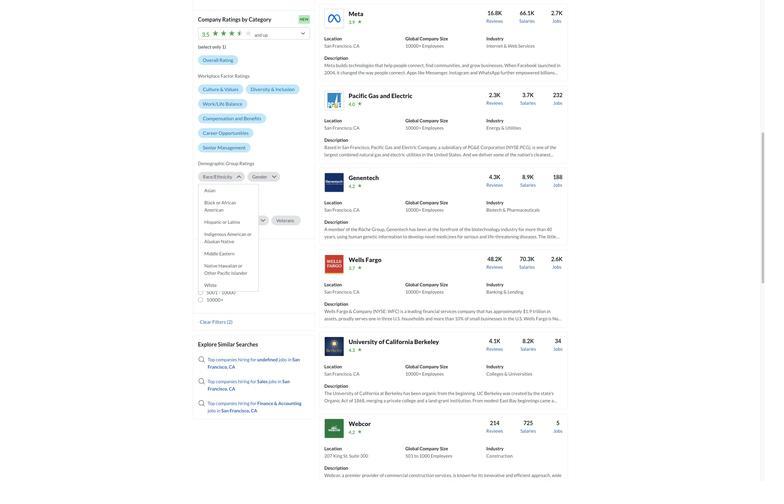 Task type: describe. For each thing, give the bounding box(es) containing it.
to inside global company size 501 to 1000 employees
[[414, 454, 419, 459]]

salaries for webcor
[[521, 429, 536, 434]]

pacific gas and electric
[[349, 92, 413, 99]]

501 inside global company size 501 to 1000 employees
[[406, 454, 414, 459]]

career opportunities button
[[198, 128, 254, 138]]

senior management
[[203, 145, 246, 150]]

san francisco, ca for sales
[[208, 379, 290, 392]]

& inside industry colleges & universities
[[505, 371, 508, 377]]

salaries for wells fargo
[[520, 264, 535, 270]]

description for wells fargo
[[325, 302, 348, 307]]

culture
[[203, 86, 219, 92]]

african
[[222, 200, 236, 205]]

businesses.
[[481, 63, 504, 68]]

company for wells fargo
[[420, 282, 439, 288]]

size for webcor
[[440, 446, 448, 452]]

location for webcor
[[325, 446, 342, 452]]

500
[[219, 268, 227, 274]]

industry for meta
[[487, 36, 504, 41]]

industry construction
[[487, 446, 513, 459]]

further
[[501, 70, 515, 75]]

salaries for meta
[[520, 18, 535, 24]]

orientation
[[217, 189, 240, 194]]

8.2k
[[523, 338, 534, 345]]

0 vertical spatial ratings
[[222, 16, 241, 23]]

management
[[218, 145, 246, 150]]

industry banking & lending
[[487, 282, 524, 295]]

1 vertical spatial help
[[343, 84, 352, 90]]

salaries for pacific gas and electric
[[521, 100, 536, 106]]

232 jobs
[[553, 92, 563, 106]]

16.8k
[[488, 10, 502, 16]]

jobs for pacific gas and electric
[[554, 100, 563, 106]]

1 - 50
[[207, 253, 219, 259]]

find
[[426, 63, 434, 68]]

description inside description meta builds technologies that help people connect, find communities, and grow businesses. when facebook launched in 2004, it changed the way people connect. apps like messenger, instagram and whatsapp further empowered billions around the world. now, meta is moving beyond 2d screens toward immersive experiences like augmented and virtual reality to help build the next evolution in social technology.
[[325, 55, 348, 61]]

5001 - 10000
[[207, 290, 236, 295]]

for for undefined
[[251, 357, 256, 363]]

34 jobs
[[554, 338, 563, 352]]

work/life
[[203, 101, 225, 107]]

other
[[204, 271, 217, 276]]

or for hispanic
[[223, 219, 227, 225]]

senior
[[203, 145, 217, 150]]

wells fargo image
[[325, 255, 344, 275]]

and up
[[255, 32, 268, 38]]

middle eastern
[[204, 251, 235, 257]]

4.0
[[349, 102, 355, 107]]

3.5
[[202, 31, 210, 38]]

now,
[[361, 77, 371, 83]]

evolution
[[381, 84, 400, 90]]

- for 5001
[[219, 290, 220, 295]]

global for university of california berkeley
[[406, 364, 419, 370]]

caregiver
[[237, 218, 256, 223]]

francisco, inside top companies hiring for finance & accounting jobs in san francisco, ca
[[230, 408, 250, 414]]

location san francisco, ca for genentech
[[325, 200, 360, 213]]

1001 - 5000
[[207, 282, 233, 288]]

undefined
[[257, 357, 278, 363]]

diversity
[[251, 86, 270, 92]]

colleges
[[487, 371, 504, 377]]

genentech
[[349, 174, 379, 181]]

reviews for wells fargo
[[487, 264, 503, 270]]

world.
[[347, 77, 360, 83]]

native inside the 'native hawaiian or other pacific islander'
[[204, 263, 218, 269]]

51 - 200
[[207, 261, 224, 266]]

lending
[[508, 289, 524, 295]]

201 - 500
[[207, 268, 227, 274]]

sexual orientation
[[203, 189, 240, 194]]

global company size 10000+ employees for university of california berkeley
[[406, 364, 448, 377]]

3.7
[[349, 266, 355, 271]]

ratings for group
[[239, 161, 254, 166]]

size for wells fargo
[[440, 282, 448, 288]]

& inside industry energy & utilities
[[502, 125, 505, 131]]

0 vertical spatial like
[[418, 70, 425, 75]]

location san francisco, ca for wells fargo
[[325, 282, 360, 295]]

48.2k reviews
[[487, 256, 503, 270]]

4.3k reviews
[[487, 174, 503, 188]]

genentech image
[[325, 173, 344, 192]]

global company size 10000+ employees for pacific gas and electric
[[406, 118, 448, 131]]

beyond
[[403, 77, 418, 83]]

global company size 10000+ employees for genentech
[[406, 200, 448, 213]]

1)
[[222, 44, 226, 50]]

sales
[[257, 379, 268, 385]]

5 jobs
[[554, 420, 563, 434]]

global for pacific gas and electric
[[406, 118, 419, 123]]

facebook
[[518, 63, 537, 68]]

hiring for undefined
[[238, 357, 250, 363]]

jobs for university of california berkeley
[[554, 347, 563, 352]]

industry for pacific gas and electric
[[487, 118, 504, 123]]

10000+ for university of california berkeley
[[406, 371, 421, 377]]

family
[[223, 218, 236, 223]]

experiences
[[478, 77, 502, 83]]

and left up
[[255, 32, 262, 38]]

pacific inside the 'native hawaiian or other pacific islander'
[[217, 271, 230, 276]]

reviews for genentech
[[487, 182, 503, 188]]

parent
[[203, 218, 216, 223]]

10000
[[221, 290, 236, 295]]

to inside description meta builds technologies that help people connect, find communities, and grow businesses. when facebook launched in 2004, it changed the way people connect. apps like messenger, instagram and whatsapp further empowered billions around the world. now, meta is moving beyond 2d screens toward immersive experiences like augmented and virtual reality to help build the next evolution in social technology.
[[338, 84, 343, 90]]

industry for university of california berkeley
[[487, 364, 504, 370]]

and left virtual
[[534, 77, 542, 83]]

employees for university of california berkeley
[[422, 371, 444, 377]]

location for wells fargo
[[325, 282, 342, 288]]

industry energy & utilities
[[487, 118, 521, 131]]

company for pacific gas and electric
[[420, 118, 439, 123]]

4.2 for genentech
[[349, 184, 355, 189]]

66.1k
[[520, 10, 535, 16]]

industry biotech & pharmaceuticals
[[487, 200, 540, 213]]

factor
[[221, 73, 234, 79]]

size for pacific gas and electric
[[440, 118, 448, 123]]

hiring for sales
[[238, 379, 250, 385]]

0 horizontal spatial 501
[[207, 275, 215, 281]]

meta image
[[325, 9, 344, 28]]

explore similar searches
[[198, 341, 258, 348]]

- for 51
[[213, 261, 215, 266]]

work/life balance button
[[198, 99, 247, 109]]

reality
[[325, 84, 337, 90]]

career opportunities
[[203, 130, 249, 136]]

companies for top companies hiring for undefined jobs in
[[216, 357, 237, 363]]

changed
[[341, 70, 358, 75]]

by
[[242, 16, 248, 23]]

suite
[[349, 454, 360, 459]]

8.9k
[[523, 174, 534, 181]]

10000+ for wells fargo
[[406, 289, 421, 295]]

top for top companies hiring for finance & accounting jobs in san francisco, ca
[[208, 401, 215, 406]]

location san francisco, ca for meta
[[325, 36, 360, 49]]

workplace
[[198, 73, 220, 79]]

apps
[[407, 70, 417, 75]]

top for top companies hiring for undefined jobs in
[[208, 357, 215, 363]]

university of california berkeley
[[349, 338, 439, 346]]

for for finance & accounting
[[251, 401, 256, 406]]

king
[[333, 454, 342, 459]]

location san francisco, ca for pacific gas and electric
[[325, 118, 360, 131]]

description for pacific gas and electric
[[325, 137, 348, 143]]

companies for top companies hiring for sales jobs in
[[216, 379, 237, 385]]

inclusion
[[276, 86, 295, 92]]

way
[[366, 70, 374, 75]]

compensation
[[203, 115, 234, 121]]

188
[[553, 174, 563, 181]]

2.7k jobs
[[551, 10, 563, 24]]

jobs for sales
[[269, 379, 277, 385]]

company for meta
[[420, 36, 439, 41]]

veterans
[[276, 218, 294, 223]]

st.
[[343, 454, 348, 459]]

location for meta
[[325, 36, 342, 41]]

build
[[353, 84, 363, 90]]

connect,
[[408, 63, 425, 68]]

jobs for webcor
[[554, 429, 563, 434]]

senior management button
[[198, 143, 251, 153]]

only
[[212, 44, 221, 50]]

- for 201
[[216, 268, 218, 274]]

description for genentech
[[325, 219, 348, 225]]

employees for genentech
[[422, 207, 444, 213]]

alaskan
[[204, 239, 220, 244]]

career
[[203, 130, 218, 136]]

2.6k jobs
[[551, 256, 563, 270]]

company for genentech
[[420, 200, 439, 205]]



Task type: locate. For each thing, give the bounding box(es) containing it.
207
[[325, 454, 332, 459]]

2 location from the top
[[325, 118, 342, 123]]

top companies hiring for undefined jobs in
[[208, 357, 293, 363]]

jobs for meta
[[553, 18, 562, 24]]

location san francisco, ca down 3.7
[[325, 282, 360, 295]]

location down "pacific gas and electric" image
[[325, 118, 342, 123]]

0 vertical spatial 4.2
[[349, 184, 355, 189]]

location
[[325, 36, 342, 41], [325, 118, 342, 123], [325, 200, 342, 205], [325, 282, 342, 288], [325, 364, 342, 370], [325, 446, 342, 452]]

2 top from the top
[[208, 379, 215, 385]]

global company size 501 to 1000 employees
[[406, 446, 453, 459]]

& inside button
[[271, 86, 275, 92]]

10000+ for meta
[[406, 43, 421, 49]]

hawaiian
[[219, 263, 237, 269]]

people down that
[[375, 70, 388, 75]]

2 vertical spatial companies
[[216, 401, 237, 406]]

pacific down hawaiian
[[217, 271, 230, 276]]

0 horizontal spatial like
[[418, 70, 425, 75]]

like up 2d
[[418, 70, 425, 75]]

jobs down 2.7k
[[553, 18, 562, 24]]

- right 51
[[213, 261, 215, 266]]

- for 501
[[216, 275, 218, 281]]

5 industry from the top
[[487, 364, 504, 370]]

help down the world.
[[343, 84, 352, 90]]

& left inclusion
[[271, 86, 275, 92]]

demographic group ratings
[[198, 161, 254, 166]]

industry inside industry energy & utilities
[[487, 118, 504, 123]]

messenger,
[[426, 70, 449, 75]]

native up 'global company size' at the left bottom
[[221, 239, 234, 244]]

reviews for webcor
[[487, 429, 503, 434]]

for left undefined
[[251, 357, 256, 363]]

global for genentech
[[406, 200, 419, 205]]

reviews for university of california berkeley
[[487, 347, 503, 352]]

wells fargo
[[349, 256, 382, 264]]

location for pacific gas and electric
[[325, 118, 342, 123]]

3 industry from the top
[[487, 200, 504, 205]]

industry for genentech
[[487, 200, 504, 205]]

california
[[386, 338, 413, 346]]

reviews for pacific gas and electric
[[487, 100, 503, 106]]

meta up 3.9
[[349, 10, 364, 17]]

3 hiring from the top
[[238, 401, 250, 406]]

industry up internet
[[487, 36, 504, 41]]

1 vertical spatial pacific
[[217, 271, 230, 276]]

jobs inside 188 jobs
[[554, 182, 563, 188]]

location for university of california berkeley
[[325, 364, 342, 370]]

2 reviews from the top
[[487, 100, 503, 106]]

location san francisco, ca down 'genentech' image
[[325, 200, 360, 213]]

10000+ for pacific gas and electric
[[406, 125, 421, 131]]

1 vertical spatial top
[[208, 379, 215, 385]]

reviews down 214
[[487, 429, 503, 434]]

global for wells fargo
[[406, 282, 419, 288]]

1 vertical spatial for
[[251, 379, 256, 385]]

industry up the colleges at right
[[487, 364, 504, 370]]

native hawaiian or other pacific islander
[[204, 263, 248, 276]]

jobs down 188
[[554, 182, 563, 188]]

& left the lending
[[504, 289, 507, 295]]

1 horizontal spatial 501
[[406, 454, 414, 459]]

1 reviews from the top
[[487, 18, 503, 24]]

industry inside industry biotech & pharmaceuticals
[[487, 200, 504, 205]]

instagram
[[449, 70, 470, 75]]

1 vertical spatial like
[[503, 77, 510, 83]]

reviews
[[487, 18, 503, 24], [487, 100, 503, 106], [487, 182, 503, 188], [487, 264, 503, 270], [487, 347, 503, 352], [487, 429, 503, 434]]

salaries down 8.9k
[[521, 182, 536, 188]]

toward
[[442, 77, 456, 83]]

- right the 201
[[216, 268, 218, 274]]

size for university of california berkeley
[[440, 364, 448, 370]]

culture & values
[[203, 86, 239, 92]]

moving
[[387, 77, 402, 83]]

jobs
[[279, 357, 287, 363], [269, 379, 277, 385], [208, 408, 216, 414]]

industry inside industry internet & web services
[[487, 36, 504, 41]]

1 vertical spatial 1000
[[420, 454, 430, 459]]

overall rating button
[[198, 55, 238, 65]]

jobs for genentech
[[554, 182, 563, 188]]

232
[[553, 92, 563, 98]]

salaries down 66.1k
[[520, 18, 535, 24]]

3 global company size 10000+ employees from the top
[[406, 200, 448, 213]]

jobs inside 2.7k jobs
[[553, 18, 562, 24]]

for left finance
[[251, 401, 256, 406]]

0 horizontal spatial to
[[338, 84, 343, 90]]

jobs for undefined
[[279, 357, 287, 363]]

technologies
[[349, 63, 374, 68]]

0 vertical spatial help
[[384, 63, 393, 68]]

hiring down searches
[[238, 357, 250, 363]]

reviews down 4.1k
[[487, 347, 503, 352]]

2 global company size 10000+ employees from the top
[[406, 118, 448, 131]]

fargo
[[366, 256, 382, 264]]

1 vertical spatial native
[[204, 263, 218, 269]]

- down 1001 - 5000
[[219, 290, 220, 295]]

hiring inside top companies hiring for finance & accounting jobs in san francisco, ca
[[238, 401, 250, 406]]

help right that
[[384, 63, 393, 68]]

employees for meta
[[422, 43, 444, 49]]

& right the colleges at right
[[505, 371, 508, 377]]

4 global company size 10000+ employees from the top
[[406, 282, 448, 295]]

top inside top companies hiring for finance & accounting jobs in san francisco, ca
[[208, 401, 215, 406]]

3 reviews from the top
[[487, 182, 503, 188]]

global for meta
[[406, 36, 419, 41]]

2.3k reviews
[[487, 92, 503, 106]]

san francisco, ca down searches
[[208, 357, 300, 370]]

location san francisco, ca down the 4.3
[[325, 364, 360, 377]]

and down grow
[[470, 70, 478, 75]]

empowered
[[516, 70, 540, 75]]

industry inside industry construction
[[487, 446, 504, 452]]

2 4.2 from the top
[[349, 430, 355, 435]]

location up king
[[325, 446, 342, 452]]

or for parent
[[217, 218, 222, 223]]

0 vertical spatial american
[[204, 207, 224, 213]]

1000 inside global company size 501 to 1000 employees
[[420, 454, 430, 459]]

2 vertical spatial meta
[[372, 77, 382, 83]]

salaries down 70.3k
[[520, 264, 535, 270]]

american inside black or african american
[[204, 207, 224, 213]]

2 hiring from the top
[[238, 379, 250, 385]]

0 horizontal spatial native
[[204, 263, 218, 269]]

4 reviews from the top
[[487, 264, 503, 270]]

0 vertical spatial companies
[[216, 357, 237, 363]]

jobs down 232
[[554, 100, 563, 106]]

top companies hiring for sales jobs in
[[208, 379, 282, 385]]

middle
[[204, 251, 218, 257]]

work/life balance
[[203, 101, 243, 107]]

reviews down '16.8k'
[[487, 18, 503, 24]]

employees inside global company size 501 to 1000 employees
[[431, 454, 453, 459]]

or inside the 'native hawaiian or other pacific islander'
[[238, 263, 243, 269]]

8.2k salaries
[[521, 338, 536, 352]]

global inside global company size 501 to 1000 employees
[[406, 446, 419, 452]]

location down meta image
[[325, 36, 342, 41]]

6 description from the top
[[325, 466, 348, 471]]

1 vertical spatial to
[[414, 454, 419, 459]]

hiring left finance
[[238, 401, 250, 406]]

webcor image
[[325, 419, 344, 439]]

& right biotech
[[503, 207, 506, 213]]

2 vertical spatial ratings
[[239, 161, 254, 166]]

asian
[[204, 188, 216, 193]]

or left family
[[217, 218, 222, 223]]

american down black
[[204, 207, 224, 213]]

employees for wells fargo
[[422, 289, 444, 295]]

size inside global company size 501 to 1000 employees
[[440, 446, 448, 452]]

virtual
[[543, 77, 556, 83]]

1 san francisco, ca from the top
[[208, 357, 300, 370]]

universities
[[509, 371, 533, 377]]

employees for pacific gas and electric
[[422, 125, 444, 131]]

description for webcor
[[325, 466, 348, 471]]

1 top from the top
[[208, 357, 215, 363]]

1 horizontal spatial 1000
[[420, 454, 430, 459]]

company inside global company size 501 to 1000 employees
[[420, 446, 439, 452]]

wells
[[349, 256, 365, 264]]

10000+ for genentech
[[406, 207, 421, 213]]

utilities
[[506, 125, 521, 131]]

san francisco, ca for undefined
[[208, 357, 300, 370]]

industry inside industry colleges & universities
[[487, 364, 504, 370]]

1 horizontal spatial meta
[[349, 10, 364, 17]]

6 industry from the top
[[487, 446, 504, 452]]

gender
[[252, 174, 267, 180]]

people up connect.
[[394, 63, 407, 68]]

native
[[221, 239, 234, 244], [204, 263, 218, 269]]

american down "latinx"
[[227, 232, 247, 237]]

industry up biotech
[[487, 200, 504, 205]]

native up the other
[[204, 263, 218, 269]]

or for black
[[216, 200, 221, 205]]

native inside indigenous american or alaskan native
[[221, 239, 234, 244]]

66.1k salaries
[[520, 10, 535, 24]]

4 description from the top
[[325, 302, 348, 307]]

3 companies from the top
[[216, 401, 237, 406]]

location down 'genentech' image
[[325, 200, 342, 205]]

2 description from the top
[[325, 137, 348, 143]]

- right 1 on the left bottom of page
[[210, 253, 212, 259]]

0 vertical spatial 1000
[[219, 275, 230, 281]]

meta up 2004,
[[325, 63, 335, 68]]

companies inside top companies hiring for finance & accounting jobs in san francisco, ca
[[216, 401, 237, 406]]

company for webcor
[[420, 446, 439, 452]]

5 reviews from the top
[[487, 347, 503, 352]]

1 horizontal spatial to
[[414, 454, 419, 459]]

3 location from the top
[[325, 200, 342, 205]]

in
[[557, 63, 561, 68], [401, 84, 404, 90], [288, 357, 292, 363], [278, 379, 282, 385], [217, 408, 221, 414]]

jobs down "5"
[[554, 429, 563, 434]]

university of california berkeley image
[[325, 337, 344, 357]]

the down now,
[[364, 84, 370, 90]]

0 vertical spatial jobs
[[279, 357, 287, 363]]

global company size 10000+ employees for wells fargo
[[406, 282, 448, 295]]

0 horizontal spatial meta
[[325, 63, 335, 68]]

2 vertical spatial hiring
[[238, 401, 250, 406]]

0 horizontal spatial pacific
[[217, 271, 230, 276]]

& inside button
[[220, 86, 224, 92]]

0 vertical spatial san francisco, ca
[[208, 357, 300, 370]]

ca inside top companies hiring for finance & accounting jobs in san francisco, ca
[[251, 408, 257, 414]]

salaries down the 725
[[521, 429, 536, 434]]

1 vertical spatial san francisco, ca
[[208, 379, 290, 392]]

0 horizontal spatial american
[[204, 207, 224, 213]]

70.3k salaries
[[520, 256, 535, 270]]

2 san francisco, ca from the top
[[208, 379, 290, 392]]

industry up the "energy"
[[487, 118, 504, 123]]

1 horizontal spatial people
[[394, 63, 407, 68]]

and inside 'button'
[[235, 115, 243, 121]]

diversity & inclusion button
[[246, 84, 300, 94]]

location 207 king st. suite 300
[[325, 446, 368, 459]]

1 horizontal spatial jobs
[[269, 379, 277, 385]]

and down evolution
[[380, 92, 390, 99]]

& inside industry biotech & pharmaceuticals
[[503, 207, 506, 213]]

the down the it
[[340, 77, 346, 83]]

industry for webcor
[[487, 446, 504, 452]]

4 industry from the top
[[487, 282, 504, 288]]

& left values
[[220, 86, 224, 92]]

1 4.2 from the top
[[349, 184, 355, 189]]

american inside indigenous american or alaskan native
[[227, 232, 247, 237]]

top companies hiring for finance & accounting jobs in san francisco, ca
[[208, 401, 302, 414]]

pacific gas and electric image
[[325, 91, 344, 110]]

or inside indigenous american or alaskan native
[[247, 232, 252, 237]]

location down wells fargo image at left bottom
[[325, 282, 342, 288]]

companies for top companies hiring for finance & accounting jobs in san francisco, ca
[[216, 401, 237, 406]]

0 horizontal spatial 1000
[[219, 275, 230, 281]]

3.7k
[[523, 92, 534, 98]]

social
[[405, 84, 417, 90]]

and up instagram
[[462, 63, 469, 68]]

or inside black or african american
[[216, 200, 221, 205]]

ratings left "by"
[[222, 16, 241, 23]]

jobs inside 232 jobs
[[554, 100, 563, 106]]

pacific down build
[[349, 92, 367, 99]]

balance
[[226, 101, 243, 107]]

immersive
[[457, 77, 478, 83]]

& inside industry banking & lending
[[504, 289, 507, 295]]

1 horizontal spatial like
[[503, 77, 510, 83]]

salaries for genentech
[[521, 182, 536, 188]]

employees
[[422, 43, 444, 49], [422, 125, 444, 131], [422, 207, 444, 213], [422, 289, 444, 295], [422, 371, 444, 377], [431, 454, 453, 459]]

0 horizontal spatial help
[[343, 84, 352, 90]]

location san francisco, ca down 3.9
[[325, 36, 360, 49]]

hiring for finance
[[238, 401, 250, 406]]

2 vertical spatial jobs
[[208, 408, 216, 414]]

2 industry from the top
[[487, 118, 504, 123]]

2d
[[418, 77, 425, 83]]

1 horizontal spatial american
[[227, 232, 247, 237]]

salaries for university of california berkeley
[[521, 347, 536, 352]]

or up islander
[[238, 263, 243, 269]]

company for university of california berkeley
[[420, 364, 439, 370]]

3 location san francisco, ca from the top
[[325, 200, 360, 213]]

3 top from the top
[[208, 401, 215, 406]]

to
[[338, 84, 343, 90], [414, 454, 419, 459]]

size for genentech
[[440, 200, 448, 205]]

0 vertical spatial 501
[[207, 275, 215, 281]]

0 horizontal spatial jobs
[[208, 408, 216, 414]]

1
[[207, 253, 209, 259]]

0 vertical spatial hiring
[[238, 357, 250, 363]]

global for webcor
[[406, 446, 419, 452]]

or left "latinx"
[[223, 219, 227, 225]]

2 horizontal spatial jobs
[[279, 357, 287, 363]]

3 description from the top
[[325, 219, 348, 225]]

6 location from the top
[[325, 446, 342, 452]]

group
[[226, 161, 239, 166]]

& left web
[[504, 43, 507, 49]]

4.2 for webcor
[[349, 430, 355, 435]]

1 vertical spatial the
[[340, 77, 346, 83]]

4 location from the top
[[325, 282, 342, 288]]

industry for wells fargo
[[487, 282, 504, 288]]

demographic
[[198, 161, 225, 166]]

300
[[360, 454, 368, 459]]

salaries down 8.2k
[[521, 347, 536, 352]]

jobs inside 2.6k jobs
[[553, 264, 562, 270]]

location san francisco, ca down 4.0
[[325, 118, 360, 131]]

and left benefits
[[235, 115, 243, 121]]

6 reviews from the top
[[487, 429, 503, 434]]

- left 5000
[[219, 282, 220, 288]]

electric
[[392, 92, 413, 99]]

2 vertical spatial top
[[208, 401, 215, 406]]

2 companies from the top
[[216, 379, 237, 385]]

for for sales
[[251, 379, 256, 385]]

san francisco, ca up top companies hiring for finance & accounting jobs in san francisco, ca
[[208, 379, 290, 392]]

jobs inside top companies hiring for finance & accounting jobs in san francisco, ca
[[208, 408, 216, 414]]

culture & values button
[[198, 84, 244, 94]]

web
[[508, 43, 518, 49]]

3 for from the top
[[251, 401, 256, 406]]

or down caregiver
[[247, 232, 252, 237]]

0 vertical spatial the
[[358, 70, 365, 75]]

& inside top companies hiring for finance & accounting jobs in san francisco, ca
[[274, 401, 278, 406]]

1 vertical spatial people
[[375, 70, 388, 75]]

0 vertical spatial pacific
[[349, 92, 367, 99]]

- for 1001
[[219, 282, 220, 288]]

2 for from the top
[[251, 379, 256, 385]]

size for meta
[[440, 36, 448, 41]]

location san francisco, ca for university of california berkeley
[[325, 364, 360, 377]]

1 description from the top
[[325, 55, 348, 61]]

1 vertical spatial meta
[[325, 63, 335, 68]]

industry up 'construction'
[[487, 446, 504, 452]]

san
[[325, 43, 332, 49], [325, 125, 332, 131], [325, 207, 332, 213], [325, 289, 332, 295], [293, 357, 300, 363], [325, 371, 332, 377], [282, 379, 290, 385], [221, 408, 229, 414]]

1 vertical spatial companies
[[216, 379, 237, 385]]

companies
[[216, 357, 237, 363], [216, 379, 237, 385], [216, 401, 237, 406]]

billions
[[541, 70, 555, 75]]

501 - 1000
[[207, 275, 230, 281]]

1 companies from the top
[[216, 357, 237, 363]]

2 location san francisco, ca from the top
[[325, 118, 360, 131]]

disabilities
[[227, 203, 249, 209]]

jobs down 2.6k
[[553, 264, 562, 270]]

people
[[394, 63, 407, 68], [375, 70, 388, 75]]

1 vertical spatial ratings
[[235, 73, 250, 79]]

& right finance
[[274, 401, 278, 406]]

global company size 10000+ employees for meta
[[406, 36, 448, 49]]

meta up next
[[372, 77, 382, 83]]

screens
[[425, 77, 441, 83]]

for left sales
[[251, 379, 256, 385]]

or right black
[[216, 200, 221, 205]]

hispanic or latinx
[[204, 219, 240, 225]]

5 global company size 10000+ employees from the top
[[406, 364, 448, 377]]

& inside industry internet & web services
[[504, 43, 507, 49]]

parent or family caregiver
[[203, 218, 256, 223]]

industry up banking at the bottom of the page
[[487, 282, 504, 288]]

reviews down 48.2k
[[487, 264, 503, 270]]

values
[[225, 86, 239, 92]]

location down university of california berkeley image
[[325, 364, 342, 370]]

up
[[263, 32, 268, 38]]

3.7k salaries
[[521, 92, 536, 106]]

5 location from the top
[[325, 364, 342, 370]]

1 industry from the top
[[487, 36, 504, 41]]

reviews down '2.3k'
[[487, 100, 503, 106]]

or
[[216, 200, 221, 205], [217, 218, 222, 223], [223, 219, 227, 225], [247, 232, 252, 237], [238, 263, 243, 269]]

5 location san francisco, ca from the top
[[325, 364, 360, 377]]

1 location san francisco, ca from the top
[[325, 36, 360, 49]]

ratings right group
[[239, 161, 254, 166]]

4 location san francisco, ca from the top
[[325, 282, 360, 295]]

industry inside industry banking & lending
[[487, 282, 504, 288]]

5 description from the top
[[325, 384, 348, 389]]

0 vertical spatial to
[[338, 84, 343, 90]]

people with disabilities
[[203, 203, 249, 209]]

indigenous
[[204, 232, 226, 237]]

description for university of california berkeley
[[325, 384, 348, 389]]

1 vertical spatial 501
[[406, 454, 414, 459]]

reviews for meta
[[487, 18, 503, 24]]

1 global company size 10000+ employees from the top
[[406, 36, 448, 49]]

jobs for wells fargo
[[553, 264, 562, 270]]

1 location from the top
[[325, 36, 342, 41]]

biotech
[[487, 207, 502, 213]]

2 vertical spatial for
[[251, 401, 256, 406]]

in inside top companies hiring for finance & accounting jobs in san francisco, ca
[[217, 408, 221, 414]]

location inside the location 207 king st. suite 300
[[325, 446, 342, 452]]

4.2 down genentech
[[349, 184, 355, 189]]

salaries down 3.7k
[[521, 100, 536, 106]]

0 vertical spatial native
[[221, 239, 234, 244]]

reviews down 4.3k
[[487, 182, 503, 188]]

4.2 down webcor at left
[[349, 430, 355, 435]]

188 jobs
[[553, 174, 563, 188]]

hiring left sales
[[238, 379, 250, 385]]

& right the "energy"
[[502, 125, 505, 131]]

1 for from the top
[[251, 357, 256, 363]]

4.3k
[[489, 174, 501, 181]]

1 horizontal spatial help
[[384, 63, 393, 68]]

like down further
[[503, 77, 510, 83]]

jobs down '34' at the right of page
[[554, 347, 563, 352]]

the down technologies at the top left of page
[[358, 70, 365, 75]]

ratings right "factor"
[[235, 73, 250, 79]]

1 vertical spatial american
[[227, 232, 247, 237]]

launched
[[538, 63, 556, 68]]

for inside top companies hiring for finance & accounting jobs in san francisco, ca
[[251, 401, 256, 406]]

1 vertical spatial hiring
[[238, 379, 250, 385]]

connect.
[[389, 70, 406, 75]]

description meta builds technologies that help people connect, find communities, and grow businesses. when facebook launched in 2004, it changed the way people connect. apps like messenger, instagram and whatsapp further empowered billions around the world. now, meta is moving beyond 2d screens toward immersive experiences like augmented and virtual reality to help build the next evolution in social technology.
[[325, 55, 561, 90]]

top for top companies hiring for sales jobs in
[[208, 379, 215, 385]]

location for genentech
[[325, 200, 342, 205]]

1 vertical spatial 4.2
[[349, 430, 355, 435]]

0 vertical spatial for
[[251, 357, 256, 363]]

0 vertical spatial people
[[394, 63, 407, 68]]

ratings for factor
[[235, 73, 250, 79]]

energy
[[487, 125, 501, 131]]

1 vertical spatial jobs
[[269, 379, 277, 385]]

diversity & inclusion
[[251, 86, 295, 92]]

0 horizontal spatial people
[[375, 70, 388, 75]]

san inside top companies hiring for finance & accounting jobs in san francisco, ca
[[221, 408, 229, 414]]

725
[[524, 420, 533, 427]]

2 vertical spatial the
[[364, 84, 370, 90]]

- for 1
[[210, 253, 212, 259]]

1 horizontal spatial native
[[221, 239, 234, 244]]

3.9
[[349, 19, 355, 25]]

1 horizontal spatial pacific
[[349, 92, 367, 99]]

- down 201 - 500 at the bottom left of the page
[[216, 275, 218, 281]]

1 hiring from the top
[[238, 357, 250, 363]]

0 vertical spatial top
[[208, 357, 215, 363]]

black
[[204, 200, 215, 205]]

0 vertical spatial meta
[[349, 10, 364, 17]]

2 horizontal spatial meta
[[372, 77, 382, 83]]



Task type: vqa. For each thing, say whether or not it's contained in the screenshot.
topmost Review
no



